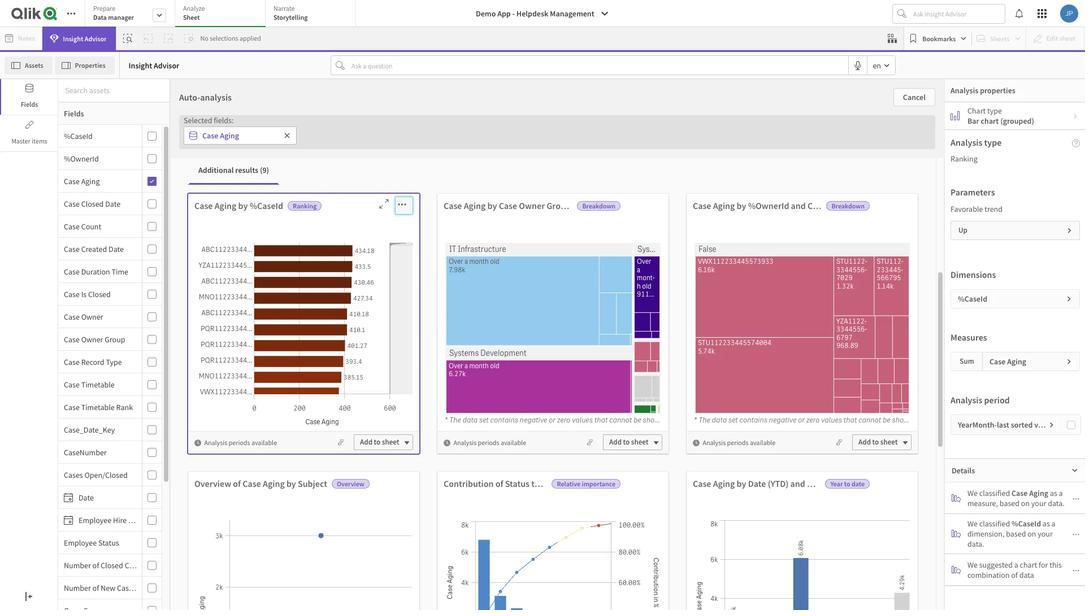 Task type: vqa. For each thing, say whether or not it's contained in the screenshot.
negative associated with Owner
yes



Task type: locate. For each thing, give the bounding box(es) containing it.
timetable inside menu item
[[81, 402, 115, 412]]

represents
[[55, 189, 94, 200]]

number for number of new cases
[[64, 583, 91, 593]]

case aging up period
[[990, 357, 1027, 367]]

case count
[[64, 221, 101, 232]]

1 horizontal spatial *
[[444, 416, 448, 425]]

as inside as a measure, based on your data.
[[1050, 488, 1058, 498]]

1 negative from the left
[[520, 416, 547, 425]]

1 vertical spatial number
[[64, 583, 91, 593]]

breakdown for closed
[[832, 202, 865, 210]]

type
[[106, 357, 122, 367]]

assets button
[[5, 56, 52, 74]]

1 horizontal spatial or
[[798, 416, 805, 425]]

0 horizontal spatial add to sheet
[[360, 438, 399, 447]]

1 vertical spatial chart
[[1020, 560, 1038, 570]]

2 breakdown from the left
[[832, 202, 865, 210]]

insight
[[63, 34, 83, 43], [129, 60, 152, 70]]

0 vertical spatial analyze image
[[952, 494, 961, 503]]

overview of case aging by subject
[[194, 478, 327, 490]]

1 add to sheet button from the left
[[354, 435, 413, 451]]

aging inside 'menu item'
[[81, 176, 100, 186]]

by for case aging by case owner group drill and case timetable
[[488, 200, 497, 211]]

date for case created date
[[109, 244, 124, 254]]

1 add from the left
[[360, 438, 373, 447]]

0 vertical spatial employee
[[79, 515, 112, 525]]

1 horizontal spatial add
[[609, 438, 622, 447]]

to
[[374, 438, 381, 447], [623, 438, 630, 447], [873, 438, 879, 447], [532, 478, 540, 490], [845, 480, 851, 488]]

group up type
[[105, 334, 125, 345]]

the
[[449, 416, 461, 425], [699, 416, 710, 425]]

insight inside "dropdown button"
[[63, 34, 83, 43]]

1 horizontal spatial sheet
[[631, 438, 649, 447]]

analyze sheet
[[183, 4, 205, 21]]

periods
[[229, 438, 250, 447], [478, 438, 500, 447], [727, 438, 749, 447]]

date inside employee hire date menu item
[[128, 515, 144, 525]]

analysis periods available up case aging by date (ytd) and priority
[[703, 438, 776, 447]]

up
[[959, 226, 968, 235]]

data. inside as a dimension, based on your data.
[[968, 539, 985, 550]]

as
[[1050, 488, 1058, 498], [1043, 519, 1050, 529]]

available for %ownerid
[[750, 438, 776, 447]]

timetable inside menu item
[[81, 380, 115, 390]]

2 zero from the left
[[806, 416, 820, 425]]

2 we from the top
[[968, 519, 978, 529]]

group left drill
[[547, 200, 571, 211]]

1 vertical spatial on
[[1028, 529, 1037, 539]]

number for number of closed cases
[[64, 561, 91, 571]]

number inside menu item
[[64, 583, 91, 593]]

analyze image left measure,
[[952, 494, 961, 503]]

to for case aging by %caseid
[[374, 438, 381, 447]]

status down employee hire date menu item
[[98, 538, 119, 548]]

2 the from the left
[[699, 416, 710, 425]]

group inside menu item
[[105, 334, 125, 345]]

analysis period
[[951, 395, 1010, 406]]

owner
[[519, 200, 545, 211], [81, 312, 103, 322], [81, 334, 103, 345]]

type down chart type bar chart (grouped)
[[985, 137, 1002, 148]]

1 analysis periods available from the left
[[204, 438, 277, 447]]

%ownerid button
[[58, 153, 140, 164]]

date menu item
[[58, 487, 162, 509]]

employee inside menu item
[[79, 515, 112, 525]]

classified for measure,
[[980, 488, 1010, 498]]

favorable trend
[[951, 204, 1003, 214]]

we suggested a chart for this combination of data button
[[945, 555, 1085, 586]]

cases right new
[[117, 583, 136, 593]]

3 analysis periods available from the left
[[703, 438, 776, 447]]

1 horizontal spatial shown
[[892, 416, 914, 425]]

2 horizontal spatial case aging
[[990, 357, 1027, 367]]

employee hire date button
[[58, 515, 149, 525]]

status left overall
[[505, 478, 530, 490]]

data
[[93, 13, 107, 21]]

values for drill
[[572, 416, 593, 425]]

%caseid up the %ownerid button
[[64, 131, 93, 141]]

overview for overview
[[337, 480, 365, 488]]

2 horizontal spatial analysis periods available
[[703, 438, 776, 447]]

small image inside we suggested a chart for this combination of data button
[[1073, 567, 1080, 574]]

3 add to sheet button from the left
[[853, 435, 912, 451]]

we inside we suggested a chart for this combination of data
[[968, 560, 978, 570]]

type inside chart type bar chart (grouped)
[[988, 106, 1002, 116]]

2 sheet from the left
[[631, 438, 649, 447]]

1 available from the left
[[252, 438, 277, 447]]

employee up the employee status
[[79, 515, 112, 525]]

is inside menu item
[[81, 289, 87, 299]]

storytelling
[[274, 13, 308, 21]]

a inside as a measure, based on your data.
[[1059, 488, 1063, 498]]

0 vertical spatial %ownerid
[[64, 153, 99, 164]]

time down 'case created date' menu item
[[112, 267, 128, 277]]

tab list
[[85, 0, 360, 28]]

0 horizontal spatial add
[[360, 438, 373, 447]]

number
[[64, 561, 91, 571], [64, 583, 91, 593]]

1 chart. from the left
[[687, 416, 706, 425]]

case inside case record type menu item
[[64, 357, 80, 367]]

1 vertical spatial we
[[968, 519, 978, 529]]

that
[[594, 416, 608, 425], [844, 416, 857, 425]]

based inside as a dimension, based on your data.
[[1006, 529, 1026, 539]]

1 horizontal spatial negative
[[769, 416, 796, 425]]

small image
[[1066, 358, 1073, 365], [194, 440, 201, 446], [444, 440, 451, 446], [1072, 468, 1079, 474], [1073, 496, 1080, 502]]

advisor down data
[[85, 34, 107, 43]]

vs
[[56, 177, 65, 189]]

date inside 'case created date' menu item
[[109, 244, 124, 254]]

insight advisor
[[63, 34, 107, 43], [129, 60, 179, 70]]

1 horizontal spatial data
[[712, 416, 727, 425]]

1 vertical spatial insight advisor
[[129, 60, 179, 70]]

available up case aging by date (ytd) and priority
[[750, 438, 776, 447]]

3 add to sheet from the left
[[859, 438, 898, 447]]

priority down en popup button
[[847, 80, 926, 112]]

chart right bar
[[981, 116, 999, 126]]

2 be from the left
[[883, 416, 891, 425]]

or
[[549, 416, 556, 425], [798, 416, 805, 425]]

0 horizontal spatial case aging
[[64, 176, 100, 186]]

2 number from the top
[[64, 583, 91, 593]]

2 analyze image from the top
[[952, 530, 961, 539]]

0 vertical spatial classified
[[980, 488, 1010, 498]]

1 horizontal spatial available
[[501, 438, 526, 447]]

smart search image
[[124, 34, 133, 43]]

2 classified from the top
[[980, 519, 1010, 529]]

owner for case owner
[[81, 312, 103, 322]]

priority left date
[[807, 478, 837, 490]]

2 in from the left
[[915, 416, 921, 425]]

advisor up auto-
[[154, 60, 179, 70]]

1 add to sheet from the left
[[360, 438, 399, 447]]

1 horizontal spatial chart.
[[936, 416, 955, 425]]

1 vertical spatial %ownerid
[[748, 200, 789, 211]]

number down the employee status
[[64, 561, 91, 571]]

1 vertical spatial your
[[1038, 529, 1053, 539]]

case closed date menu item
[[58, 193, 162, 215]]

data for case aging by case owner group drill and case timetable
[[462, 416, 478, 425]]

sheet for owner
[[631, 438, 649, 447]]

2 vertical spatial timetable
[[81, 402, 115, 412]]

no selections applied
[[200, 34, 261, 42]]

menu inside application
[[58, 125, 170, 611]]

as down as a measure, based on your data.
[[1043, 519, 1050, 529]]

available
[[252, 438, 277, 447], [501, 438, 526, 447], [750, 438, 776, 447]]

%ownerid inside menu item
[[64, 153, 99, 164]]

analysis periods available up overview of case aging by subject
[[204, 438, 277, 447]]

1 in from the left
[[666, 416, 672, 425]]

analysis periods available up contribution
[[454, 438, 526, 447]]

case aging menu item
[[58, 170, 162, 193]]

2 add to sheet button from the left
[[603, 435, 663, 451]]

1 horizontal spatial in
[[915, 416, 921, 425]]

(ytd)
[[768, 478, 789, 490]]

bubble
[[11, 189, 37, 200]]

be for case aging by %ownerid and case is closed
[[883, 416, 891, 425]]

open inside "open cases vs duration * bubble size represents number of high priority open cases"
[[6, 177, 28, 189]]

0 vertical spatial based
[[1000, 498, 1020, 509]]

0 horizontal spatial add to sheet button
[[354, 435, 413, 451]]

case inside "case timetable rank" menu item
[[64, 402, 80, 412]]

time
[[112, 267, 128, 277], [124, 475, 145, 487]]

chart. for case aging by case owner group drill and case timetable
[[687, 416, 706, 425]]

number of closed cases button
[[58, 561, 149, 571]]

2 horizontal spatial data
[[1020, 570, 1034, 580]]

aging
[[220, 131, 239, 141], [81, 176, 100, 186], [215, 200, 237, 211], [464, 200, 486, 211], [713, 200, 735, 211], [1008, 357, 1027, 367], [263, 478, 285, 490], [590, 478, 612, 490], [713, 478, 735, 490], [1030, 488, 1049, 498]]

on for %caseid
[[1028, 529, 1037, 539]]

available for %caseid
[[252, 438, 277, 447]]

we down "details"
[[968, 488, 978, 498]]

1 horizontal spatial insight
[[129, 60, 152, 70]]

on inside as a dimension, based on your data.
[[1028, 529, 1037, 539]]

add for owner
[[609, 438, 622, 447]]

2 add from the left
[[609, 438, 622, 447]]

0 vertical spatial on
[[1021, 498, 1030, 509]]

1 open from the top
[[6, 177, 28, 189]]

2 horizontal spatial add to sheet button
[[853, 435, 912, 451]]

open & resolved cases over time
[[6, 475, 145, 487]]

cases up bar
[[931, 80, 995, 112]]

2 available from the left
[[501, 438, 526, 447]]

cases inside "menu item"
[[64, 470, 83, 480]]

2 analysis periods available from the left
[[454, 438, 526, 447]]

2 horizontal spatial add to sheet
[[859, 438, 898, 447]]

1 horizontal spatial advisor
[[154, 60, 179, 70]]

based up we classified %caseid
[[1000, 498, 1020, 509]]

add to sheet button for owner
[[603, 435, 663, 451]]

0 horizontal spatial contains
[[490, 416, 518, 425]]

selected fields:
[[184, 115, 234, 126]]

analyze image
[[952, 494, 961, 503], [952, 530, 961, 539], [952, 566, 961, 575]]

cases up date button
[[77, 475, 101, 487]]

priority inside the low priority cases 203
[[847, 80, 926, 112]]

insight up the properties button
[[63, 34, 83, 43]]

periods up overview of case aging by subject
[[229, 438, 250, 447]]

case is closed menu item
[[58, 283, 162, 306]]

1 * the data set contains negative or zero values that cannot be shown in this chart. from the left
[[444, 416, 706, 425]]

2 set from the left
[[728, 416, 738, 425]]

we for as a dimension, based on your data.
[[968, 519, 978, 529]]

2 * the data set contains negative or zero values that cannot be shown in this chart. from the left
[[694, 416, 955, 425]]

contains for case
[[490, 416, 518, 425]]

in for case aging by case owner group drill and case timetable
[[666, 416, 672, 425]]

case duration time menu item
[[58, 261, 162, 283]]

case timetable rank button
[[58, 402, 140, 412]]

0 horizontal spatial chart.
[[687, 416, 706, 425]]

application
[[0, 0, 1085, 611]]

values for is
[[821, 416, 842, 425]]

0 horizontal spatial negative
[[520, 416, 547, 425]]

case inside case closed date menu item
[[64, 199, 80, 209]]

case inside 'case created date' menu item
[[64, 244, 80, 254]]

on up we classified %caseid
[[1021, 498, 1030, 509]]

based
[[1000, 498, 1020, 509], [1006, 529, 1026, 539]]

of for number of closed cases
[[92, 561, 99, 571]]

cannot for and
[[609, 416, 632, 425]]

1 set from the left
[[479, 416, 489, 425]]

a for as a measure, based on your data.
[[1059, 488, 1063, 498]]

on down as a measure, based on your data.
[[1028, 529, 1037, 539]]

1 horizontal spatial that
[[844, 416, 857, 425]]

2 vertical spatial a
[[1015, 560, 1019, 570]]

duration up case closed date
[[67, 177, 103, 189]]

chart for for
[[1020, 560, 1038, 570]]

1 number from the top
[[64, 561, 91, 571]]

of for contribution of status to overall case aging
[[496, 478, 503, 490]]

1 breakdown from the left
[[583, 202, 616, 210]]

1 vertical spatial is
[[81, 289, 87, 299]]

small image
[[1072, 113, 1079, 120], [1067, 224, 1073, 237], [1066, 296, 1073, 302], [1049, 422, 1056, 429], [693, 440, 700, 446], [1073, 531, 1080, 538], [1073, 567, 1080, 574]]

case record type menu item
[[58, 351, 162, 374]]

case aging up represents
[[64, 176, 100, 186]]

insight down smart search image
[[129, 60, 152, 70]]

cases left vs
[[29, 177, 54, 189]]

1 horizontal spatial analysis periods available
[[454, 438, 526, 447]]

1 horizontal spatial add to sheet button
[[603, 435, 663, 451]]

your up for
[[1038, 529, 1053, 539]]

0 horizontal spatial priority
[[135, 80, 214, 112]]

hire
[[113, 515, 127, 525]]

date inside date menu item
[[79, 493, 94, 503]]

* for case aging by case owner group drill and case timetable
[[444, 416, 448, 425]]

owner up record
[[81, 334, 103, 345]]

available up overview of case aging by subject
[[252, 438, 277, 447]]

-
[[513, 8, 515, 19]]

relative importance
[[557, 480, 616, 488]]

add for and
[[859, 438, 871, 447]]

of inside menu item
[[92, 583, 99, 593]]

set for %ownerid
[[728, 416, 738, 425]]

application containing 72
[[0, 0, 1085, 611]]

your for we classified %caseid
[[1038, 529, 1053, 539]]

timetable
[[628, 200, 667, 211], [81, 380, 115, 390], [81, 402, 115, 412]]

insight advisor down data
[[63, 34, 107, 43]]

3 we from the top
[[968, 560, 978, 570]]

sum button
[[951, 353, 983, 371]]

analysis periods available for %ownerid
[[703, 438, 776, 447]]

cases up fields:
[[219, 80, 283, 112]]

1 vertical spatial timetable
[[81, 380, 115, 390]]

2 open from the top
[[6, 475, 28, 487]]

1 or from the left
[[549, 416, 556, 425]]

case inside 'case timetable' menu item
[[64, 380, 80, 390]]

0 horizontal spatial that
[[594, 416, 608, 425]]

periods for case
[[478, 438, 500, 447]]

contains
[[490, 416, 518, 425], [739, 416, 767, 425]]

1 vertical spatial status
[[98, 538, 119, 548]]

case owner group menu item
[[58, 328, 162, 351]]

1 be from the left
[[633, 416, 641, 425]]

priority inside "high priority cases 72"
[[135, 80, 214, 112]]

0 horizontal spatial group
[[105, 334, 125, 345]]

in
[[666, 416, 672, 425], [915, 416, 921, 425]]

by for case aging by date (ytd) and priority
[[737, 478, 747, 490]]

a inside as a dimension, based on your data.
[[1052, 519, 1056, 529]]

2 shown from the left
[[892, 416, 914, 425]]

0 horizontal spatial ranking
[[293, 202, 317, 210]]

of inside menu item
[[92, 561, 99, 571]]

2 horizontal spatial *
[[694, 416, 697, 425]]

data. for as a dimension, based on your data.
[[968, 539, 985, 550]]

employee hire date
[[79, 515, 144, 525]]

add to sheet
[[360, 438, 399, 447], [609, 438, 649, 447], [859, 438, 898, 447]]

%ownerid
[[64, 153, 99, 164], [748, 200, 789, 211]]

employee inside "menu item"
[[64, 538, 97, 548]]

case timetable menu item
[[58, 374, 162, 396]]

your up we classified %caseid
[[1032, 498, 1047, 509]]

Search assets text field
[[58, 80, 170, 101]]

selected
[[184, 115, 212, 126]]

contribution
[[444, 478, 494, 490]]

case inside case duration time menu item
[[64, 267, 80, 277]]

case_date_key button
[[58, 425, 140, 435]]

1 contains from the left
[[490, 416, 518, 425]]

as right "we classified case aging"
[[1050, 488, 1058, 498]]

3 analyze image from the top
[[952, 566, 961, 575]]

set
[[479, 416, 489, 425], [728, 416, 738, 425]]

analyze image left combination
[[952, 566, 961, 575]]

timetable for case timetable rank
[[81, 402, 115, 412]]

3 sheet from the left
[[881, 438, 898, 447]]

0 horizontal spatial chart
[[981, 116, 999, 126]]

menu containing %caseid
[[58, 125, 170, 611]]

status
[[505, 478, 530, 490], [98, 538, 119, 548]]

available up contribution of status to overall case aging
[[501, 438, 526, 447]]

count
[[81, 221, 101, 232]]

chart left for
[[1020, 560, 1038, 570]]

a right "we classified case aging"
[[1059, 488, 1063, 498]]

analyze image left dimension,
[[952, 530, 961, 539]]

(grouped)
[[1001, 116, 1035, 126]]

(9)
[[260, 165, 269, 175]]

periods up contribution
[[478, 438, 500, 447]]

duration
[[67, 177, 103, 189], [81, 267, 110, 277]]

2 contains from the left
[[739, 416, 767, 425]]

priority up selected
[[135, 80, 214, 112]]

2 negative from the left
[[769, 416, 796, 425]]

2 cannot from the left
[[859, 416, 881, 425]]

group
[[547, 200, 571, 211], [105, 334, 125, 345]]

0 horizontal spatial insight advisor
[[63, 34, 107, 43]]

analysis
[[951, 85, 979, 96], [951, 137, 983, 148], [951, 395, 983, 406], [204, 438, 227, 447], [454, 438, 477, 447], [703, 438, 726, 447]]

status inside "menu item"
[[98, 538, 119, 548]]

0 horizontal spatial the
[[449, 416, 461, 425]]

number left new
[[64, 583, 91, 593]]

data. inside as a measure, based on your data.
[[1048, 498, 1065, 509]]

selections tool image
[[888, 34, 897, 43]]

2 master items button from the left
[[1, 116, 58, 152]]

your
[[1032, 498, 1047, 509], [1038, 529, 1053, 539]]

0 horizontal spatial a
[[1015, 560, 1019, 570]]

employee status menu item
[[58, 532, 162, 555]]

1 vertical spatial open
[[6, 475, 28, 487]]

period
[[985, 395, 1010, 406]]

1 horizontal spatial periods
[[478, 438, 500, 447]]

year to date
[[831, 480, 865, 488]]

case duration time
[[64, 267, 128, 277]]

0 horizontal spatial insight
[[63, 34, 83, 43]]

employee for employee hire date
[[79, 515, 112, 525]]

fields up master items
[[21, 100, 38, 109]]

your inside as a measure, based on your data.
[[1032, 498, 1047, 509]]

as inside as a dimension, based on your data.
[[1043, 519, 1050, 529]]

3 add from the left
[[859, 438, 871, 447]]

data. up as a dimension, based on your data.
[[1048, 498, 1065, 509]]

case inside case owner group menu item
[[64, 334, 80, 345]]

details
[[952, 466, 975, 476]]

cannot
[[609, 416, 632, 425], [859, 416, 881, 425]]

case created date button
[[58, 244, 140, 254]]

cases inside "high priority cases 72"
[[219, 80, 283, 112]]

negative for owner
[[520, 416, 547, 425]]

2 horizontal spatial available
[[750, 438, 776, 447]]

of for overview of case aging by subject
[[233, 478, 241, 490]]

narrate
[[274, 4, 295, 12]]

case is closed button
[[58, 289, 140, 299]]

shown for case aging by %ownerid and case is closed
[[892, 416, 914, 425]]

we left the suggested
[[968, 560, 978, 570]]

chart type bar chart (grouped)
[[968, 106, 1035, 126]]

analyze image for dimension,
[[952, 530, 961, 539]]

insight advisor down smart search image
[[129, 60, 179, 70]]

cases inside "open cases vs duration * bubble size represents number of high priority open cases"
[[29, 177, 54, 189]]

1 horizontal spatial zero
[[806, 416, 820, 425]]

open left &
[[6, 475, 28, 487]]

0 vertical spatial insight
[[63, 34, 83, 43]]

2 add to sheet from the left
[[609, 438, 649, 447]]

0 horizontal spatial %ownerid
[[64, 153, 99, 164]]

owner up case owner group
[[81, 312, 103, 322]]

type
[[988, 106, 1002, 116], [985, 137, 1002, 148]]

1 horizontal spatial this
[[923, 416, 935, 425]]

set for case
[[479, 416, 489, 425]]

0 horizontal spatial available
[[252, 438, 277, 447]]

case aging down fields:
[[202, 131, 239, 141]]

0 vertical spatial advisor
[[85, 34, 107, 43]]

time right over
[[124, 475, 145, 487]]

0 horizontal spatial this
[[673, 416, 685, 425]]

1 sheet from the left
[[382, 438, 399, 447]]

3 available from the left
[[750, 438, 776, 447]]

analyze image for measure,
[[952, 494, 961, 503]]

0 horizontal spatial in
[[666, 416, 672, 425]]

owner left drill
[[519, 200, 545, 211]]

chart inside chart type bar chart (grouped)
[[981, 116, 999, 126]]

fields up %caseid button
[[64, 109, 84, 119]]

0 vertical spatial is
[[828, 200, 835, 211]]

1 horizontal spatial add to sheet
[[609, 438, 649, 447]]

a right the suggested
[[1015, 560, 1019, 570]]

on inside as a measure, based on your data.
[[1021, 498, 1030, 509]]

2 horizontal spatial sheet
[[881, 438, 898, 447]]

1 horizontal spatial be
[[883, 416, 891, 425]]

%caseid down (9)
[[250, 200, 283, 211]]

classified down measure,
[[980, 519, 1010, 529]]

1 periods from the left
[[229, 438, 250, 447]]

1 vertical spatial employee
[[64, 538, 97, 548]]

that for closed
[[844, 416, 857, 425]]

1 zero from the left
[[557, 416, 570, 425]]

1 vertical spatial based
[[1006, 529, 1026, 539]]

0 vertical spatial as
[[1050, 488, 1058, 498]]

owner inside case owner menu item
[[81, 312, 103, 322]]

of inside "open cases vs duration * bubble size represents number of high priority open cases"
[[127, 189, 134, 200]]

1 analyze image from the top
[[952, 494, 961, 503]]

3 periods from the left
[[727, 438, 749, 447]]

your inside as a dimension, based on your data.
[[1038, 529, 1053, 539]]

0 vertical spatial data.
[[1048, 498, 1065, 509]]

owner inside case owner group menu item
[[81, 334, 103, 345]]

type right chart
[[988, 106, 1002, 116]]

0 horizontal spatial shown
[[643, 416, 664, 425]]

1 horizontal spatial set
[[728, 416, 738, 425]]

0 vertical spatial a
[[1059, 488, 1063, 498]]

periods up case aging by date (ytd) and priority
[[727, 438, 749, 447]]

1 the from the left
[[449, 416, 461, 425]]

duration inside "open cases vs duration * bubble size represents number of high priority open cases"
[[67, 177, 103, 189]]

we
[[968, 488, 978, 498], [968, 519, 978, 529], [968, 560, 978, 570]]

results
[[235, 165, 258, 175]]

number inside menu item
[[64, 561, 91, 571]]

0 horizontal spatial analysis periods available
[[204, 438, 277, 447]]

Ask a question text field
[[349, 56, 849, 74]]

chart for (grouped)
[[981, 116, 999, 126]]

cases open/closed button
[[58, 470, 140, 480]]

cases inside menu item
[[117, 583, 136, 593]]

employee down employee hire date button
[[64, 538, 97, 548]]

case owner
[[64, 312, 103, 322]]

we down measure,
[[968, 519, 978, 529]]

2 vertical spatial owner
[[81, 334, 103, 345]]

2 horizontal spatial priority
[[847, 80, 926, 112]]

analysis properties
[[951, 85, 1016, 96]]

2 chart. from the left
[[936, 416, 955, 425]]

0 horizontal spatial is
[[81, 289, 87, 299]]

1 horizontal spatial contains
[[739, 416, 767, 425]]

open left size at the top of the page
[[6, 177, 28, 189]]

1 cannot from the left
[[609, 416, 632, 425]]

periods for %ownerid
[[727, 438, 749, 447]]

0 horizontal spatial overview
[[194, 478, 231, 490]]

case timetable rank menu item
[[58, 396, 162, 419]]

1 shown from the left
[[643, 416, 664, 425]]

data. up the suggested
[[968, 539, 985, 550]]

classified for dimension,
[[980, 519, 1010, 529]]

0 horizontal spatial or
[[549, 416, 556, 425]]

2 periods from the left
[[478, 438, 500, 447]]

2 that from the left
[[844, 416, 857, 425]]

0 vertical spatial status
[[505, 478, 530, 490]]

number of new cases button
[[58, 583, 142, 593]]

1 classified from the top
[[980, 488, 1010, 498]]

based right dimension,
[[1006, 529, 1026, 539]]

1 that from the left
[[594, 416, 608, 425]]

more image
[[393, 199, 411, 210]]

chart inside we suggested a chart for this combination of data
[[1020, 560, 1038, 570]]

duration down created
[[81, 267, 110, 277]]

date for employee hire date
[[128, 515, 144, 525]]

a down as a measure, based on your data.
[[1052, 519, 1056, 529]]

cases down casenumber
[[64, 470, 83, 480]]

number of closed cases menu item
[[58, 555, 162, 577]]

case timetable rank
[[64, 402, 133, 412]]

0 horizontal spatial cannot
[[609, 416, 632, 425]]

0 horizontal spatial periods
[[229, 438, 250, 447]]

based inside as a measure, based on your data.
[[1000, 498, 1020, 509]]

classified up we classified %caseid
[[980, 488, 1010, 498]]

date inside case closed date menu item
[[105, 199, 121, 209]]

menu
[[58, 125, 170, 611]]

we for as a measure, based on your data.
[[968, 488, 978, 498]]

case owner group
[[64, 334, 125, 345]]

1 we from the top
[[968, 488, 978, 498]]

management
[[550, 8, 595, 19]]

cases down 'employee status' "menu item"
[[125, 561, 144, 571]]

master items
[[11, 137, 47, 145]]

add to sheet button for and
[[853, 435, 912, 451]]

2 or from the left
[[798, 416, 805, 425]]



Task type: describe. For each thing, give the bounding box(es) containing it.
insight advisor inside "dropdown button"
[[63, 34, 107, 43]]

this inside we suggested a chart for this combination of data
[[1050, 560, 1062, 570]]

number of new cases menu item
[[58, 577, 162, 600]]

casenumber
[[64, 447, 107, 458]]

0 vertical spatial owner
[[519, 200, 545, 211]]

overview for overview of case aging by subject
[[194, 478, 231, 490]]

the for case aging by case owner group drill and case timetable
[[449, 416, 461, 425]]

narrate storytelling
[[274, 4, 308, 21]]

sheet for and
[[881, 438, 898, 447]]

relative
[[557, 480, 581, 488]]

open
[[183, 189, 201, 200]]

case count menu item
[[58, 215, 162, 238]]

last
[[997, 420, 1010, 430]]

1 vertical spatial time
[[124, 475, 145, 487]]

number
[[96, 189, 125, 200]]

as for case aging
[[1050, 488, 1058, 498]]

* inside "open cases vs duration * bubble size represents number of high priority open cases"
[[6, 189, 10, 200]]

to for case aging by case owner group drill and case timetable
[[623, 438, 630, 447]]

deselect field image
[[284, 132, 291, 139]]

small image inside up button
[[1067, 224, 1073, 237]]

case aging by date (ytd) and priority
[[693, 478, 837, 490]]

subject
[[298, 478, 327, 490]]

case inside case is closed menu item
[[64, 289, 80, 299]]

available for case
[[501, 438, 526, 447]]

type for analysis
[[985, 137, 1002, 148]]

combination
[[968, 570, 1010, 580]]

master
[[11, 137, 30, 145]]

as a dimension, based on your data.
[[968, 519, 1056, 550]]

we classified case aging
[[968, 488, 1049, 498]]

be for case aging by case owner group drill and case timetable
[[633, 416, 641, 425]]

yearmonth-last sorted values
[[958, 420, 1057, 430]]

we suggested a chart for this combination of data
[[968, 560, 1062, 580]]

year
[[831, 480, 843, 488]]

timetable for case timetable
[[81, 380, 115, 390]]

%caseid menu item
[[58, 125, 162, 148]]

up button
[[951, 222, 1080, 240]]

date
[[852, 480, 865, 488]]

case owner button
[[58, 312, 140, 322]]

case record type button
[[58, 357, 140, 367]]

1 horizontal spatial fields
[[64, 109, 84, 119]]

closed inside menu item
[[101, 561, 123, 571]]

case is closed
[[64, 289, 111, 299]]

case duration time button
[[58, 267, 140, 277]]

contribution of status to overall case aging
[[444, 478, 612, 490]]

priority for 72
[[135, 80, 214, 112]]

1 horizontal spatial status
[[505, 478, 530, 490]]

analysis periods available for %caseid
[[204, 438, 277, 447]]

dimension,
[[968, 529, 1005, 539]]

0 vertical spatial group
[[547, 200, 571, 211]]

case aging button
[[58, 176, 140, 186]]

* the data set contains negative or zero values that cannot be shown in this chart. for drill
[[444, 416, 706, 425]]

cancel button
[[894, 88, 936, 106]]

case inside case aging 'menu item'
[[64, 176, 80, 186]]

that for and
[[594, 416, 608, 425]]

breakdown for and
[[583, 202, 616, 210]]

case created date
[[64, 244, 124, 254]]

%caseid button
[[58, 131, 140, 141]]

we classified %caseid
[[968, 519, 1041, 529]]

additional results (9)
[[198, 165, 269, 175]]

data for case aging by %ownerid and case is closed
[[712, 416, 727, 425]]

periods for %caseid
[[229, 438, 250, 447]]

* for case aging by %ownerid and case is closed
[[694, 416, 697, 425]]

app
[[498, 8, 511, 19]]

based for %caseid
[[1006, 529, 1026, 539]]

0 vertical spatial case aging
[[202, 131, 239, 141]]

date for case closed date
[[105, 199, 121, 209]]

%ownerid menu item
[[58, 148, 162, 170]]

cases inside menu item
[[125, 561, 144, 571]]

analyze image inside we suggested a chart for this combination of data button
[[952, 566, 961, 575]]

1 horizontal spatial %ownerid
[[748, 200, 789, 211]]

high
[[136, 189, 152, 200]]

high priority cases 72
[[79, 80, 283, 170]]

casenumber menu item
[[58, 442, 162, 464]]

high
[[79, 80, 130, 112]]

help image
[[1072, 140, 1080, 148]]

or for group
[[549, 416, 556, 425]]

properties
[[980, 85, 1016, 96]]

employee for employee status
[[64, 538, 97, 548]]

bookmarks
[[923, 34, 956, 43]]

analysis
[[200, 92, 232, 103]]

case aging inside case aging 'menu item'
[[64, 176, 100, 186]]

cases open/closed menu item
[[58, 464, 162, 487]]

dimensions
[[951, 269, 996, 280]]

overall
[[541, 478, 568, 490]]

manager
[[108, 13, 134, 21]]

time inside menu item
[[112, 267, 128, 277]]

casenumber button
[[58, 447, 140, 458]]

1 horizontal spatial ranking
[[951, 154, 978, 164]]

1 vertical spatial insight
[[129, 60, 152, 70]]

open/closed
[[85, 470, 128, 480]]

case owner menu item
[[58, 306, 162, 328]]

open for open cases vs duration * bubble size represents number of high priority open cases
[[6, 177, 28, 189]]

by for case aging by %ownerid and case is closed
[[737, 200, 747, 211]]

a inside we suggested a chart for this combination of data
[[1015, 560, 1019, 570]]

by for case aging by %caseid
[[238, 200, 248, 211]]

priority
[[154, 189, 181, 200]]

fields:
[[214, 115, 234, 126]]

employee hire date menu item
[[58, 509, 162, 532]]

bar
[[968, 116, 980, 126]]

data inside we suggested a chart for this combination of data
[[1020, 570, 1034, 580]]

cannot for closed
[[859, 416, 881, 425]]

1 master items button from the left
[[0, 116, 58, 152]]

1 vertical spatial advisor
[[154, 60, 179, 70]]

zero for case
[[806, 416, 820, 425]]

0 horizontal spatial fields
[[21, 100, 38, 109]]

case owner group button
[[58, 334, 140, 345]]

case timetable button
[[58, 380, 140, 390]]

2 horizontal spatial values
[[1035, 420, 1057, 430]]

open for open & resolved cases over time
[[6, 475, 28, 487]]

chart. for case aging by %ownerid and case is closed
[[936, 416, 955, 425]]

trend
[[985, 204, 1003, 214]]

or for case
[[798, 416, 805, 425]]

the for case aging by %ownerid and case is closed
[[699, 416, 710, 425]]

142
[[498, 112, 579, 170]]

negative for and
[[769, 416, 796, 425]]

selections
[[210, 34, 238, 42]]

en button
[[868, 56, 896, 75]]

importance
[[582, 480, 616, 488]]

contains for %ownerid
[[739, 416, 767, 425]]

as a measure, based on your data.
[[968, 488, 1065, 509]]

size
[[39, 189, 53, 200]]

analysis periods available for case
[[454, 438, 526, 447]]

add to sheet for and
[[859, 438, 898, 447]]

shown for case aging by case owner group drill and case timetable
[[643, 416, 664, 425]]

in for case aging by %ownerid and case is closed
[[915, 416, 921, 425]]

full screen image
[[375, 198, 393, 210]]

assets
[[25, 61, 43, 69]]

analyze
[[183, 4, 205, 12]]

1 horizontal spatial is
[[828, 200, 835, 211]]

employee status
[[64, 538, 119, 548]]

Ask Insight Advisor text field
[[911, 4, 1005, 23]]

based for case aging
[[1000, 498, 1020, 509]]

advisor inside "dropdown button"
[[85, 34, 107, 43]]

your for we classified case aging
[[1032, 498, 1047, 509]]

case inside case count menu item
[[64, 221, 80, 232]]

this for case aging by %ownerid and case is closed
[[923, 416, 935, 425]]

cancel
[[903, 92, 926, 102]]

rank
[[116, 402, 133, 412]]

2 vertical spatial case aging
[[990, 357, 1027, 367]]

duration inside menu item
[[81, 267, 110, 277]]

type for chart
[[988, 106, 1002, 116]]

to for case aging by %ownerid and case is closed
[[873, 438, 879, 447]]

1 horizontal spatial priority
[[807, 478, 837, 490]]

bar chart image
[[951, 111, 960, 120]]

zero for group
[[557, 416, 570, 425]]

cases inside the low priority cases 203
[[931, 80, 995, 112]]

1 horizontal spatial insight advisor
[[129, 60, 179, 70]]

case record type
[[64, 357, 122, 367]]

no
[[200, 34, 208, 42]]

open cases menu item
[[58, 600, 162, 611]]

a for as a dimension, based on your data.
[[1052, 519, 1056, 529]]

favorable
[[951, 204, 983, 214]]

&
[[29, 475, 36, 487]]

0 vertical spatial timetable
[[628, 200, 667, 211]]

%caseid down as a measure, based on your data.
[[1012, 519, 1041, 529]]

this for case aging by case owner group drill and case timetable
[[673, 416, 685, 425]]

low priority cases 203
[[796, 80, 995, 170]]

sheet
[[183, 13, 200, 21]]

priority for 203
[[847, 80, 926, 112]]

open cases vs duration * bubble size represents number of high priority open cases
[[6, 177, 224, 200]]

case aging by case owner group drill and case timetable
[[444, 200, 667, 211]]

1 vertical spatial ranking
[[293, 202, 317, 210]]

case closed date
[[64, 199, 121, 209]]

%caseid down dimensions
[[958, 294, 988, 304]]

chart
[[968, 106, 986, 116]]

* the data set contains negative or zero values that cannot be shown in this chart. for is
[[694, 416, 955, 425]]

add to sheet for owner
[[609, 438, 649, 447]]

record
[[81, 357, 104, 367]]

applied
[[240, 34, 261, 42]]

resolved
[[38, 475, 75, 487]]

203
[[855, 112, 936, 170]]

as for %caseid
[[1043, 519, 1050, 529]]

prepare data manager
[[93, 4, 134, 21]]

analysis type
[[951, 137, 1002, 148]]

of inside we suggested a chart for this combination of data
[[1012, 570, 1018, 580]]

of for number of new cases
[[92, 583, 99, 593]]

tab list containing prepare
[[85, 0, 360, 28]]

case_date_key menu item
[[58, 419, 162, 442]]

owner for case owner group
[[81, 334, 103, 345]]

properties
[[75, 61, 106, 69]]

case_date_key
[[64, 425, 115, 435]]

date button
[[58, 493, 140, 503]]

case created date menu item
[[58, 238, 162, 261]]

case inside case owner menu item
[[64, 312, 80, 322]]

en
[[873, 60, 881, 70]]

%caseid inside menu item
[[64, 131, 93, 141]]

case timetable
[[64, 380, 115, 390]]

sorted
[[1011, 420, 1033, 430]]

employee status button
[[58, 538, 140, 548]]

demo
[[476, 8, 496, 19]]

james peterson image
[[1061, 5, 1079, 23]]

data. for as a measure, based on your data.
[[1048, 498, 1065, 509]]

on for case
[[1021, 498, 1030, 509]]



